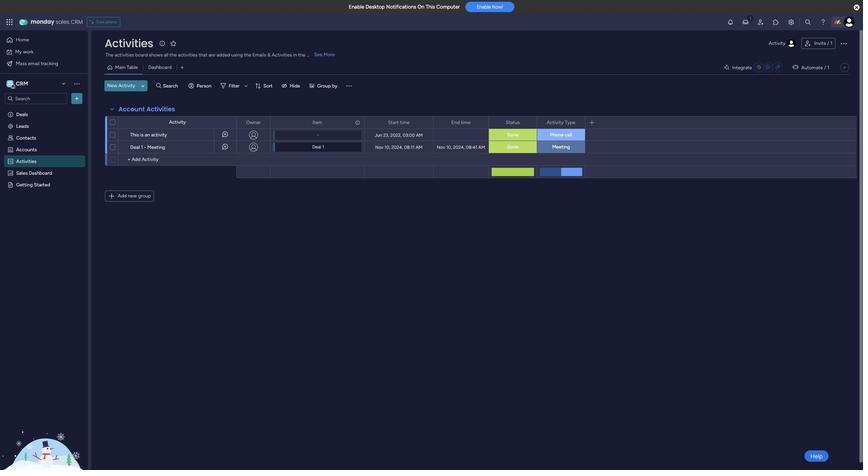 Task type: describe. For each thing, give the bounding box(es) containing it.
mass email tracking
[[16, 61, 58, 66]]

using
[[231, 52, 243, 58]]

invite members image
[[758, 19, 765, 26]]

Owner field
[[245, 119, 263, 126]]

nov 10, 2024, 08:11 am
[[375, 145, 423, 150]]

start
[[388, 119, 399, 125]]

Status field
[[505, 119, 522, 126]]

an
[[145, 132, 150, 138]]

end time
[[452, 119, 471, 125]]

am for nov 10, 2024, 08:11 am
[[416, 145, 423, 150]]

call
[[565, 132, 573, 138]]

time for start time
[[400, 119, 410, 125]]

in
[[293, 52, 297, 58]]

automate / 1
[[802, 65, 830, 71]]

Search field
[[161, 81, 182, 91]]

shows
[[149, 52, 163, 58]]

deals
[[16, 111, 28, 117]]

activity inside field
[[547, 119, 564, 125]]

dapulse integrations image
[[725, 65, 730, 70]]

integrate
[[733, 65, 753, 71]]

1 down is
[[141, 144, 143, 150]]

workspace selection element
[[7, 80, 29, 89]]

activities inside field
[[147, 105, 175, 113]]

add to favorites image
[[170, 40, 177, 47]]

dapulse close image
[[854, 4, 860, 11]]

new
[[107, 83, 117, 89]]

v2 search image
[[156, 82, 161, 90]]

main
[[115, 64, 126, 70]]

1 horizontal spatial crm
[[71, 18, 83, 26]]

2 horizontal spatial options image
[[576, 117, 581, 128]]

new
[[128, 193, 137, 199]]

Account Activities field
[[117, 105, 177, 114]]

my work
[[15, 49, 33, 55]]

lottie animation element
[[0, 401, 88, 470]]

activity down account activities field
[[169, 119, 186, 125]]

on
[[418, 4, 425, 10]]

1 horizontal spatial this
[[426, 4, 435, 10]]

table
[[127, 64, 138, 70]]

monday
[[31, 18, 54, 26]]

page.
[[307, 52, 318, 58]]

see more
[[314, 52, 335, 58]]

new activity
[[107, 83, 135, 89]]

the activities board shows all the activities that are added using the emails & activities in the page.
[[106, 52, 318, 58]]

accounts
[[16, 147, 37, 152]]

activity inside 'popup button'
[[769, 40, 786, 46]]

invite / 1
[[815, 40, 833, 46]]

group by button
[[306, 80, 342, 91]]

see plans
[[96, 19, 117, 25]]

desktop
[[366, 4, 385, 10]]

workspace image
[[7, 80, 13, 88]]

activity type
[[547, 119, 576, 125]]

1 down item field
[[322, 144, 324, 150]]

status
[[506, 119, 520, 125]]

type
[[565, 119, 576, 125]]

start time
[[388, 119, 410, 125]]

dashboard button
[[143, 62, 177, 73]]

automate
[[802, 65, 823, 71]]

nov for nov 10, 2024, 08:11 am
[[375, 145, 384, 150]]

my
[[15, 49, 22, 55]]

hide button
[[279, 80, 304, 91]]

phone call
[[551, 132, 573, 138]]

sales
[[56, 18, 69, 26]]

all
[[164, 52, 169, 58]]

that
[[199, 52, 208, 58]]

filter
[[229, 83, 240, 89]]

now!
[[492, 4, 503, 10]]

sales dashboard
[[16, 170, 52, 176]]

account
[[119, 105, 145, 113]]

/ for invite
[[828, 40, 830, 46]]

2 done from the top
[[508, 144, 519, 150]]

deal 1
[[313, 144, 324, 150]]

item
[[313, 119, 322, 125]]

Item field
[[311, 119, 324, 126]]

/ for automate
[[825, 65, 827, 71]]

jun
[[375, 133, 382, 138]]

notifications image
[[728, 19, 734, 26]]

0 horizontal spatial -
[[144, 144, 146, 150]]

collapse board header image
[[843, 65, 848, 70]]

notifications
[[386, 4, 417, 10]]

1 image
[[748, 14, 754, 22]]

this is an activity
[[130, 132, 167, 138]]

new activity button
[[104, 80, 138, 91]]

help button
[[805, 451, 829, 462]]

christina overa image
[[844, 17, 855, 28]]

1 vertical spatial this
[[130, 132, 139, 138]]

are
[[209, 52, 215, 58]]

10, for nov 10, 2024, 08:41 am
[[447, 145, 452, 150]]

crm inside workspace selection element
[[16, 80, 28, 87]]

apps image
[[773, 19, 780, 26]]

enable for enable now!
[[477, 4, 491, 10]]

add
[[118, 193, 127, 199]]

group
[[317, 83, 331, 89]]

1 horizontal spatial options image
[[355, 117, 360, 128]]

2024, for 08:41
[[453, 145, 465, 150]]

deal 1 - meeting
[[130, 144, 165, 150]]

enable desktop notifications on this computer
[[349, 4, 460, 10]]

03:00
[[403, 133, 415, 138]]

end
[[452, 119, 460, 125]]

0 horizontal spatial options image
[[261, 117, 265, 128]]

person button
[[186, 80, 216, 91]]

the
[[106, 52, 114, 58]]

add view image
[[181, 65, 184, 70]]

enable now! button
[[466, 2, 515, 12]]

invite / 1 button
[[802, 38, 836, 49]]

sort
[[264, 83, 273, 89]]

1 right automate
[[828, 65, 830, 71]]

dashboard inside 'button'
[[148, 64, 172, 70]]

plans
[[106, 19, 117, 25]]

group
[[138, 193, 151, 199]]

home button
[[4, 34, 74, 46]]

Activities field
[[103, 36, 155, 51]]

add new group
[[118, 193, 151, 199]]

lottie animation image
[[0, 401, 88, 470]]

computer
[[437, 4, 460, 10]]

tracking
[[41, 61, 58, 66]]

search everything image
[[805, 19, 812, 26]]



Task type: locate. For each thing, give the bounding box(es) containing it.
1 vertical spatial done
[[508, 144, 519, 150]]

show board description image
[[158, 40, 167, 47]]

nov for nov 10, 2024, 08:41 am
[[437, 145, 445, 150]]

leads
[[16, 123, 29, 129]]

0 horizontal spatial this
[[130, 132, 139, 138]]

activities up 'board'
[[105, 36, 153, 51]]

am
[[416, 133, 423, 138], [416, 145, 423, 150], [479, 145, 486, 150]]

1 activities from the left
[[115, 52, 134, 58]]

enable inside button
[[477, 4, 491, 10]]

the right the in
[[298, 52, 306, 58]]

0 horizontal spatial nov
[[375, 145, 384, 150]]

angle down image
[[141, 83, 145, 88]]

this right on
[[426, 4, 435, 10]]

more
[[324, 52, 335, 58]]

am right 08:41
[[479, 145, 486, 150]]

10, left 08:41
[[447, 145, 452, 150]]

contacts
[[16, 135, 36, 141]]

enable now!
[[477, 4, 503, 10]]

add new group button
[[105, 191, 154, 202]]

activities
[[105, 36, 153, 51], [272, 52, 292, 58], [147, 105, 175, 113], [16, 158, 36, 164]]

activity
[[769, 40, 786, 46], [119, 83, 135, 89], [169, 119, 186, 125], [547, 119, 564, 125]]

am right 03:00
[[416, 133, 423, 138]]

- down an
[[144, 144, 146, 150]]

2 activities from the left
[[178, 52, 198, 58]]

nov left 08:41
[[437, 145, 445, 150]]

1 vertical spatial see
[[314, 52, 323, 58]]

0 horizontal spatial options image
[[73, 95, 80, 102]]

1 horizontal spatial the
[[244, 52, 251, 58]]

time inside field
[[400, 119, 410, 125]]

1 the from the left
[[170, 52, 177, 58]]

see inside see more 'link'
[[314, 52, 323, 58]]

meeting down phone call
[[553, 144, 570, 150]]

1 vertical spatial /
[[825, 65, 827, 71]]

1
[[831, 40, 833, 46], [828, 65, 830, 71], [141, 144, 143, 150], [322, 144, 324, 150]]

0 vertical spatial /
[[828, 40, 830, 46]]

work
[[23, 49, 33, 55]]

the right using at the top of the page
[[244, 52, 251, 58]]

option
[[0, 108, 88, 109]]

0 vertical spatial see
[[96, 19, 104, 25]]

the
[[170, 52, 177, 58], [244, 52, 251, 58], [298, 52, 306, 58]]

mass email tracking button
[[4, 58, 74, 69]]

0 horizontal spatial enable
[[349, 4, 365, 10]]

by
[[332, 83, 338, 89]]

activities down v2 search image
[[147, 105, 175, 113]]

menu image
[[346, 82, 353, 89]]

0 vertical spatial -
[[317, 132, 319, 138]]

1 2024, from the left
[[392, 145, 403, 150]]

meeting
[[553, 144, 570, 150], [147, 144, 165, 150]]

home
[[16, 37, 29, 43]]

activity inside button
[[119, 83, 135, 89]]

enable for enable desktop notifications on this computer
[[349, 4, 365, 10]]

autopilot image
[[793, 63, 799, 72]]

activity right new
[[119, 83, 135, 89]]

1 horizontal spatial 2024,
[[453, 145, 465, 150]]

1 vertical spatial options image
[[261, 117, 265, 128]]

1 horizontal spatial enable
[[477, 4, 491, 10]]

1 right invite
[[831, 40, 833, 46]]

this left is
[[130, 132, 139, 138]]

enable
[[349, 4, 365, 10], [477, 4, 491, 10]]

time for end time
[[461, 119, 471, 125]]

1 horizontal spatial activities
[[178, 52, 198, 58]]

2024, for 08:11
[[392, 145, 403, 150]]

1 nov from the left
[[375, 145, 384, 150]]

see for see plans
[[96, 19, 104, 25]]

&
[[268, 52, 271, 58]]

1 horizontal spatial time
[[461, 119, 471, 125]]

0 horizontal spatial 10,
[[385, 145, 391, 150]]

time right end
[[461, 119, 471, 125]]

10, down 23,
[[385, 145, 391, 150]]

1 horizontal spatial 10,
[[447, 145, 452, 150]]

time inside field
[[461, 119, 471, 125]]

0 horizontal spatial crm
[[16, 80, 28, 87]]

1 vertical spatial dashboard
[[29, 170, 52, 176]]

2024,
[[392, 145, 403, 150], [453, 145, 465, 150]]

group by
[[317, 83, 338, 89]]

getting started
[[16, 182, 50, 188]]

workspace options image
[[73, 80, 80, 87]]

deal for deal 1 - meeting
[[130, 144, 140, 150]]

see left plans at the left top of page
[[96, 19, 104, 25]]

activities
[[115, 52, 134, 58], [178, 52, 198, 58]]

getting
[[16, 182, 33, 188]]

1 inside button
[[831, 40, 833, 46]]

dashboard
[[148, 64, 172, 70], [29, 170, 52, 176]]

dashboard down shows on the left top of page
[[148, 64, 172, 70]]

10, for nov 10, 2024, 08:11 am
[[385, 145, 391, 150]]

crm right workspace icon
[[16, 80, 28, 87]]

sort button
[[253, 80, 277, 91]]

+ Add Activity  text field
[[122, 156, 233, 164]]

0 horizontal spatial meeting
[[147, 144, 165, 150]]

invite
[[815, 40, 827, 46]]

person
[[197, 83, 212, 89]]

deal down item field
[[313, 144, 321, 150]]

1 deal from the left
[[130, 144, 140, 150]]

am for nov 10, 2024, 08:41 am
[[479, 145, 486, 150]]

list box
[[0, 107, 88, 284]]

2 horizontal spatial the
[[298, 52, 306, 58]]

sales
[[16, 170, 28, 176]]

End time field
[[450, 119, 473, 126]]

0 vertical spatial dashboard
[[148, 64, 172, 70]]

help image
[[820, 19, 827, 26]]

see for see more
[[314, 52, 323, 58]]

email
[[28, 61, 39, 66]]

time
[[400, 119, 410, 125], [461, 119, 471, 125]]

0 horizontal spatial time
[[400, 119, 410, 125]]

public dashboard image
[[7, 170, 14, 176]]

2 the from the left
[[244, 52, 251, 58]]

/ right invite
[[828, 40, 830, 46]]

this
[[426, 4, 435, 10], [130, 132, 139, 138]]

23,
[[383, 133, 389, 138]]

2024, left 08:41
[[453, 145, 465, 150]]

phone
[[551, 132, 564, 138]]

2 2024, from the left
[[453, 145, 465, 150]]

am right 08:11
[[416, 145, 423, 150]]

nov
[[375, 145, 384, 150], [437, 145, 445, 150]]

see left the more
[[314, 52, 323, 58]]

meeting down activity
[[147, 144, 165, 150]]

added
[[217, 52, 230, 58]]

- up deal 1
[[317, 132, 319, 138]]

nov down jun
[[375, 145, 384, 150]]

-
[[317, 132, 319, 138], [144, 144, 146, 150]]

activity
[[151, 132, 167, 138]]

activities up main table button in the left of the page
[[115, 52, 134, 58]]

the right all
[[170, 52, 177, 58]]

0 vertical spatial crm
[[71, 18, 83, 26]]

enable left desktop
[[349, 4, 365, 10]]

activities right the &
[[272, 52, 292, 58]]

filter button
[[218, 80, 250, 91]]

am for jun 23, 2022, 03:00 am
[[416, 133, 423, 138]]

2022,
[[391, 133, 402, 138]]

1 vertical spatial -
[[144, 144, 146, 150]]

1 horizontal spatial deal
[[313, 144, 321, 150]]

deal for deal 1
[[313, 144, 321, 150]]

2 10, from the left
[[447, 145, 452, 150]]

started
[[34, 182, 50, 188]]

1 10, from the left
[[385, 145, 391, 150]]

my work button
[[4, 46, 74, 57]]

activities up add view icon on the top left
[[178, 52, 198, 58]]

Start time field
[[387, 119, 412, 126]]

1 vertical spatial crm
[[16, 80, 28, 87]]

0 horizontal spatial the
[[170, 52, 177, 58]]

10,
[[385, 145, 391, 150], [447, 145, 452, 150]]

hide
[[290, 83, 300, 89]]

help
[[811, 453, 823, 460]]

dashboard up started
[[29, 170, 52, 176]]

crm right sales
[[71, 18, 83, 26]]

board
[[135, 52, 148, 58]]

column information image
[[355, 120, 361, 125]]

Search in workspace field
[[14, 95, 58, 103]]

1 horizontal spatial options image
[[840, 39, 849, 48]]

0 horizontal spatial 2024,
[[392, 145, 403, 150]]

Activity Type field
[[545, 119, 578, 126]]

0 vertical spatial done
[[508, 132, 519, 138]]

see inside see plans button
[[96, 19, 104, 25]]

0 horizontal spatial deal
[[130, 144, 140, 150]]

1 done from the top
[[508, 132, 519, 138]]

0 horizontal spatial dashboard
[[29, 170, 52, 176]]

main table
[[115, 64, 138, 70]]

0 vertical spatial this
[[426, 4, 435, 10]]

emails settings image
[[788, 19, 795, 26]]

activity down apps image
[[769, 40, 786, 46]]

1 time from the left
[[400, 119, 410, 125]]

time right start
[[400, 119, 410, 125]]

activity up the phone
[[547, 119, 564, 125]]

public board image
[[7, 181, 14, 188]]

arrow down image
[[242, 82, 250, 90]]

deal down this is an activity
[[130, 144, 140, 150]]

0 horizontal spatial activities
[[115, 52, 134, 58]]

nov 10, 2024, 08:41 am
[[437, 145, 486, 150]]

mass
[[16, 61, 27, 66]]

1 horizontal spatial meeting
[[553, 144, 570, 150]]

inbox image
[[743, 19, 750, 26]]

2 nov from the left
[[437, 145, 445, 150]]

08:41
[[466, 145, 478, 150]]

1 horizontal spatial dashboard
[[148, 64, 172, 70]]

08:11
[[404, 145, 415, 150]]

0 horizontal spatial /
[[825, 65, 827, 71]]

/ inside button
[[828, 40, 830, 46]]

jun 23, 2022, 03:00 am
[[375, 133, 423, 138]]

2 deal from the left
[[313, 144, 321, 150]]

1 horizontal spatial nov
[[437, 145, 445, 150]]

list box containing deals
[[0, 107, 88, 284]]

activity button
[[767, 38, 799, 49]]

enable left now!
[[477, 4, 491, 10]]

options image
[[73, 95, 80, 102], [355, 117, 360, 128], [576, 117, 581, 128]]

0 vertical spatial options image
[[840, 39, 849, 48]]

options image
[[840, 39, 849, 48], [261, 117, 265, 128]]

3 the from the left
[[298, 52, 306, 58]]

/ right automate
[[825, 65, 827, 71]]

is
[[140, 132, 144, 138]]

main table button
[[104, 62, 143, 73]]

see plans button
[[87, 17, 120, 27]]

1 horizontal spatial -
[[317, 132, 319, 138]]

2 time from the left
[[461, 119, 471, 125]]

1 horizontal spatial see
[[314, 52, 323, 58]]

0 horizontal spatial see
[[96, 19, 104, 25]]

2024, down 2022,
[[392, 145, 403, 150]]

1 horizontal spatial /
[[828, 40, 830, 46]]

emails
[[253, 52, 266, 58]]

activities down "accounts"
[[16, 158, 36, 164]]

activities inside list box
[[16, 158, 36, 164]]

monday sales crm
[[31, 18, 83, 26]]

select product image
[[6, 19, 13, 26]]



Task type: vqa. For each thing, say whether or not it's contained in the screenshot.
2nd By Kpmg - Israel from the top of the page
no



